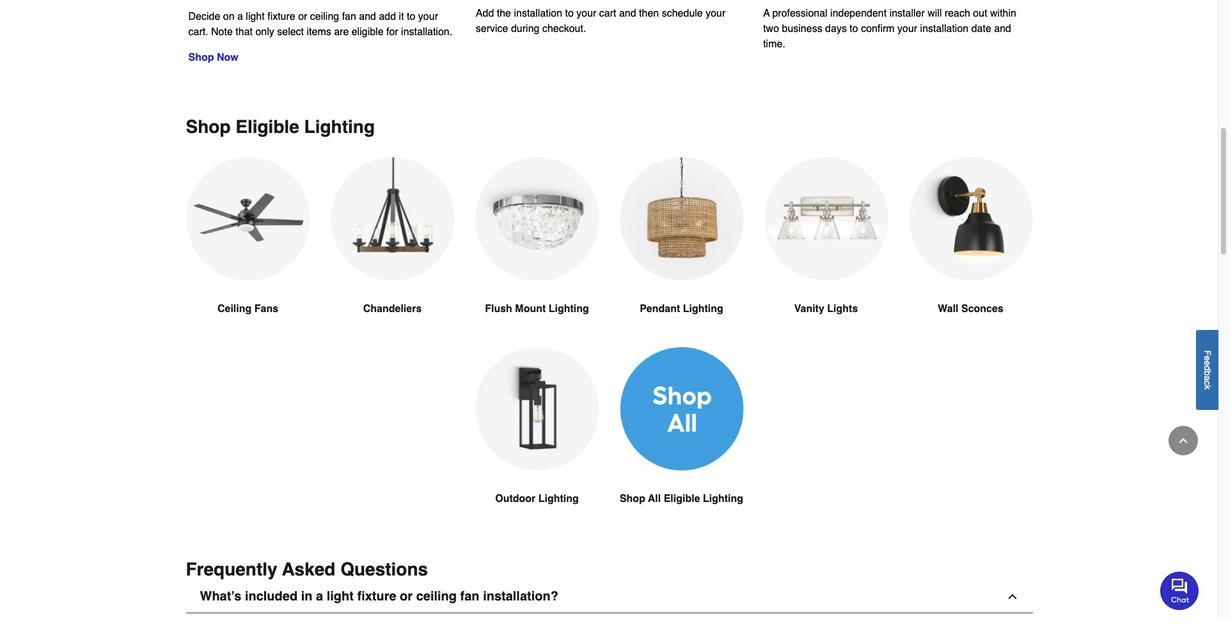 Task type: vqa. For each thing, say whether or not it's contained in the screenshot.
the top horizontally
no



Task type: describe. For each thing, give the bounding box(es) containing it.
shop for shop eligible lighting
[[186, 117, 231, 137]]

installer
[[890, 7, 925, 19]]

frequently asked questions
[[186, 559, 428, 580]]

a inside button
[[316, 590, 323, 604]]

eligible
[[352, 26, 384, 38]]

confirm
[[862, 23, 895, 34]]

independent
[[831, 7, 887, 19]]

date
[[972, 23, 992, 34]]

light inside decide on a light fixture or ceiling fan and add it to your cart. note that only select items are eligible for installation.
[[246, 11, 265, 22]]

two
[[764, 23, 780, 34]]

shop for shop now
[[189, 52, 214, 63]]

a inside button
[[1203, 376, 1214, 381]]

installation.
[[401, 26, 453, 38]]

vanity
[[795, 303, 825, 315]]

a inside decide on a light fixture or ceiling fan and add it to your cart. note that only select items are eligible for installation.
[[237, 11, 243, 22]]

light inside what's included in a light fixture or ceiling fan installation? button
[[327, 590, 354, 604]]

it
[[399, 11, 404, 22]]

installation inside add the installation to your cart and then schedule your service during checkout.
[[514, 7, 563, 19]]

in
[[301, 590, 313, 604]]

wall sconces link
[[909, 158, 1033, 348]]

professional
[[773, 7, 828, 19]]

b
[[1203, 371, 1214, 376]]

installation inside a professional independent installer will reach out within two business days to confirm your installation date and time.
[[921, 23, 969, 34]]

chevron up image inside scroll to top element
[[1178, 435, 1191, 447]]

mount
[[515, 303, 546, 315]]

outdoor lighting link
[[475, 348, 599, 538]]

frequently
[[186, 559, 278, 580]]

scroll to top element
[[1169, 426, 1199, 456]]

shop all eligible lighting link
[[620, 348, 744, 538]]

vanity lights link
[[765, 158, 889, 348]]

add the installation to your cart and then schedule your service during checkout.
[[476, 7, 726, 34]]

a
[[764, 7, 770, 19]]

k
[[1203, 385, 1214, 390]]

your right the schedule
[[706, 7, 726, 19]]

ceiling fans link
[[186, 158, 310, 348]]

add
[[379, 11, 396, 22]]

1 e from the top
[[1203, 356, 1214, 361]]

cart
[[600, 7, 617, 19]]

shop all eligible lighting
[[620, 494, 744, 505]]

and inside add the installation to your cart and then schedule your service during checkout.
[[620, 7, 637, 19]]

0 vertical spatial eligible
[[236, 117, 299, 137]]

a dark wood, glass and rubbed bronze chandelier. image
[[331, 158, 455, 281]]

fixture inside what's included in a light fixture or ceiling fan installation? button
[[357, 590, 397, 604]]

then
[[640, 7, 659, 19]]

f e e d b a c k
[[1203, 350, 1214, 390]]

pendant lighting
[[640, 303, 724, 315]]

all
[[648, 494, 661, 505]]

lights
[[828, 303, 859, 315]]

schedule
[[662, 7, 703, 19]]

your inside a professional independent installer will reach out within two business days to confirm your installation date and time.
[[898, 23, 918, 34]]

a brown rattan pendant light. image
[[620, 158, 744, 281]]

items
[[307, 26, 331, 38]]

wall
[[939, 303, 959, 315]]

f e e d b a c k button
[[1197, 330, 1219, 410]]

chandeliers
[[363, 303, 422, 315]]

vanity lights
[[795, 303, 859, 315]]

will
[[928, 7, 942, 19]]

eligible inside shop all eligible lighting link
[[664, 494, 701, 505]]

sconces
[[962, 303, 1004, 315]]

note
[[211, 26, 233, 38]]

flush mount lighting link
[[475, 158, 599, 348]]

chevron up image inside what's included in a light fixture or ceiling fan installation? button
[[1007, 591, 1019, 604]]

shop eligible lighting
[[186, 117, 375, 137]]

decide on a light fixture or ceiling fan and add it to your cart. note that only select items are eligible for installation.
[[189, 11, 453, 38]]

a crystal flush mount light with a silver base. image
[[475, 158, 599, 281]]



Task type: locate. For each thing, give the bounding box(es) containing it.
0 vertical spatial shop
[[189, 52, 214, 63]]

what's included in a light fixture or ceiling fan installation? button
[[186, 581, 1033, 614]]

1 horizontal spatial eligible
[[664, 494, 701, 505]]

0 horizontal spatial eligible
[[236, 117, 299, 137]]

eligible
[[236, 117, 299, 137], [664, 494, 701, 505]]

your inside decide on a light fixture or ceiling fan and add it to your cart. note that only select items are eligible for installation.
[[419, 11, 438, 22]]

e
[[1203, 356, 1214, 361], [1203, 361, 1214, 366]]

on
[[223, 11, 235, 22]]

add
[[476, 7, 494, 19]]

are
[[334, 26, 349, 38]]

a professional independent installer will reach out within two business days to confirm your installation date and time.
[[764, 7, 1017, 50]]

fan inside decide on a light fixture or ceiling fan and add it to your cart. note that only select items are eligible for installation.
[[342, 11, 356, 22]]

during
[[511, 23, 540, 34]]

for
[[387, 26, 399, 38]]

d
[[1203, 366, 1214, 371]]

shop
[[189, 52, 214, 63], [186, 117, 231, 137], [620, 494, 646, 505]]

ceiling inside decide on a light fixture or ceiling fan and add it to your cart. note that only select items are eligible for installation.
[[310, 11, 339, 22]]

0 vertical spatial fan
[[342, 11, 356, 22]]

a right in
[[316, 590, 323, 604]]

or inside button
[[400, 590, 413, 604]]

installation down will
[[921, 23, 969, 34]]

and inside decide on a light fixture or ceiling fan and add it to your cart. note that only select items are eligible for installation.
[[359, 11, 376, 22]]

0 horizontal spatial fixture
[[268, 11, 296, 22]]

shop for shop all eligible lighting
[[620, 494, 646, 505]]

installation up during
[[514, 7, 563, 19]]

flush mount lighting
[[485, 303, 589, 315]]

ceiling inside button
[[416, 590, 457, 604]]

e up b
[[1203, 361, 1214, 366]]

ceiling up items
[[310, 11, 339, 22]]

a black metal outdoor wall sconce. image
[[475, 348, 599, 471]]

to for decide on a light fixture or ceiling fan and add it to your cart. note that only select items are eligible for installation.
[[407, 11, 416, 22]]

fixture up select
[[268, 11, 296, 22]]

or up select
[[298, 11, 307, 22]]

0 vertical spatial chevron up image
[[1178, 435, 1191, 447]]

1 horizontal spatial and
[[620, 7, 637, 19]]

within
[[991, 7, 1017, 19]]

to up checkout.
[[565, 7, 574, 19]]

chevron up image
[[1178, 435, 1191, 447], [1007, 591, 1019, 604]]

pendant lighting link
[[620, 158, 744, 348]]

1 vertical spatial or
[[400, 590, 413, 604]]

shop now
[[189, 52, 239, 63]]

2 vertical spatial shop
[[620, 494, 646, 505]]

wall sconces
[[939, 303, 1004, 315]]

shop all. image
[[620, 348, 744, 471]]

days
[[826, 23, 847, 34]]

service
[[476, 23, 509, 34]]

1 vertical spatial light
[[327, 590, 354, 604]]

or
[[298, 11, 307, 22], [400, 590, 413, 604]]

to inside a professional independent installer will reach out within two business days to confirm your installation date and time.
[[850, 23, 859, 34]]

1 vertical spatial fan
[[461, 590, 480, 604]]

time.
[[764, 38, 786, 50]]

questions
[[341, 559, 428, 580]]

select
[[277, 26, 304, 38]]

installation?
[[483, 590, 559, 604]]

installation
[[514, 7, 563, 19], [921, 23, 969, 34]]

what's
[[200, 590, 242, 604]]

1 vertical spatial installation
[[921, 23, 969, 34]]

fixture down questions
[[357, 590, 397, 604]]

ceiling fans
[[218, 303, 278, 315]]

asked
[[282, 559, 336, 580]]

only
[[256, 26, 274, 38]]

1 horizontal spatial fixture
[[357, 590, 397, 604]]

0 vertical spatial a
[[237, 11, 243, 22]]

fixture
[[268, 11, 296, 22], [357, 590, 397, 604]]

chandeliers link
[[331, 158, 455, 348]]

out
[[974, 7, 988, 19]]

a matte black 5-blade ceiling fan. image
[[186, 158, 310, 281]]

outdoor
[[496, 494, 536, 505]]

0 vertical spatial or
[[298, 11, 307, 22]]

now
[[217, 52, 239, 63]]

1 vertical spatial a
[[1203, 376, 1214, 381]]

0 horizontal spatial installation
[[514, 7, 563, 19]]

business
[[783, 23, 823, 34]]

to inside add the installation to your cart and then schedule your service during checkout.
[[565, 7, 574, 19]]

and inside a professional independent installer will reach out within two business days to confirm your installation date and time.
[[995, 23, 1012, 34]]

chat invite button image
[[1161, 571, 1200, 610]]

ceiling
[[218, 303, 252, 315]]

or inside decide on a light fixture or ceiling fan and add it to your cart. note that only select items are eligible for installation.
[[298, 11, 307, 22]]

2 horizontal spatial to
[[850, 23, 859, 34]]

2 vertical spatial a
[[316, 590, 323, 604]]

1 horizontal spatial chevron up image
[[1178, 435, 1191, 447]]

flush
[[485, 303, 513, 315]]

that
[[236, 26, 253, 38]]

fan up are
[[342, 11, 356, 22]]

ceiling down questions
[[416, 590, 457, 604]]

fan inside button
[[461, 590, 480, 604]]

and
[[620, 7, 637, 19], [359, 11, 376, 22], [995, 23, 1012, 34]]

1 vertical spatial chevron up image
[[1007, 591, 1019, 604]]

your up installation.
[[419, 11, 438, 22]]

included
[[245, 590, 298, 604]]

cart.
[[189, 26, 208, 38]]

light right in
[[327, 590, 354, 604]]

to right it on the left top of page
[[407, 11, 416, 22]]

0 horizontal spatial or
[[298, 11, 307, 22]]

decide
[[189, 11, 220, 22]]

reach
[[945, 7, 971, 19]]

0 horizontal spatial fan
[[342, 11, 356, 22]]

2 horizontal spatial and
[[995, 23, 1012, 34]]

1 vertical spatial fixture
[[357, 590, 397, 604]]

0 vertical spatial fixture
[[268, 11, 296, 22]]

the
[[497, 7, 511, 19]]

fans
[[255, 303, 278, 315]]

what's included in a light fixture or ceiling fan installation?
[[200, 590, 559, 604]]

lighting
[[304, 117, 375, 137], [549, 303, 589, 315], [683, 303, 724, 315], [539, 494, 579, 505], [703, 494, 744, 505]]

0 horizontal spatial and
[[359, 11, 376, 22]]

pendant
[[640, 303, 681, 315]]

2 horizontal spatial a
[[1203, 376, 1214, 381]]

0 vertical spatial light
[[246, 11, 265, 22]]

0 horizontal spatial light
[[246, 11, 265, 22]]

0 vertical spatial ceiling
[[310, 11, 339, 22]]

your
[[577, 7, 597, 19], [706, 7, 726, 19], [419, 11, 438, 22], [898, 23, 918, 34]]

1 horizontal spatial fan
[[461, 590, 480, 604]]

your down "installer"
[[898, 23, 918, 34]]

2 e from the top
[[1203, 361, 1214, 366]]

0 vertical spatial installation
[[514, 7, 563, 19]]

0 horizontal spatial to
[[407, 11, 416, 22]]

1 vertical spatial shop
[[186, 117, 231, 137]]

f
[[1203, 350, 1214, 356]]

checkout.
[[543, 23, 587, 34]]

fan left installation?
[[461, 590, 480, 604]]

to for a professional independent installer will reach out within two business days to confirm your installation date and time.
[[850, 23, 859, 34]]

light up only
[[246, 11, 265, 22]]

0 horizontal spatial chevron up image
[[1007, 591, 1019, 604]]

a right on
[[237, 11, 243, 22]]

a silver and glass vanity light. image
[[765, 158, 889, 281]]

0 horizontal spatial ceiling
[[310, 11, 339, 22]]

and down within
[[995, 23, 1012, 34]]

e up d on the bottom of the page
[[1203, 356, 1214, 361]]

outdoor lighting
[[496, 494, 579, 505]]

a
[[237, 11, 243, 22], [1203, 376, 1214, 381], [316, 590, 323, 604]]

to inside decide on a light fixture or ceiling fan and add it to your cart. note that only select items are eligible for installation.
[[407, 11, 416, 22]]

c
[[1203, 381, 1214, 385]]

a up the k
[[1203, 376, 1214, 381]]

1 vertical spatial eligible
[[664, 494, 701, 505]]

ceiling
[[310, 11, 339, 22], [416, 590, 457, 604]]

your left cart
[[577, 7, 597, 19]]

shop now link
[[189, 52, 239, 63]]

or down questions
[[400, 590, 413, 604]]

1 horizontal spatial a
[[316, 590, 323, 604]]

to
[[565, 7, 574, 19], [407, 11, 416, 22], [850, 23, 859, 34]]

to down the independent
[[850, 23, 859, 34]]

and right cart
[[620, 7, 637, 19]]

1 horizontal spatial to
[[565, 7, 574, 19]]

1 horizontal spatial or
[[400, 590, 413, 604]]

0 horizontal spatial a
[[237, 11, 243, 22]]

1 horizontal spatial light
[[327, 590, 354, 604]]

a black and brass wall sconce. image
[[909, 158, 1033, 281]]

fixture inside decide on a light fixture or ceiling fan and add it to your cart. note that only select items are eligible for installation.
[[268, 11, 296, 22]]

fan
[[342, 11, 356, 22], [461, 590, 480, 604]]

light
[[246, 11, 265, 22], [327, 590, 354, 604]]

1 vertical spatial ceiling
[[416, 590, 457, 604]]

1 horizontal spatial ceiling
[[416, 590, 457, 604]]

1 horizontal spatial installation
[[921, 23, 969, 34]]

and up eligible
[[359, 11, 376, 22]]



